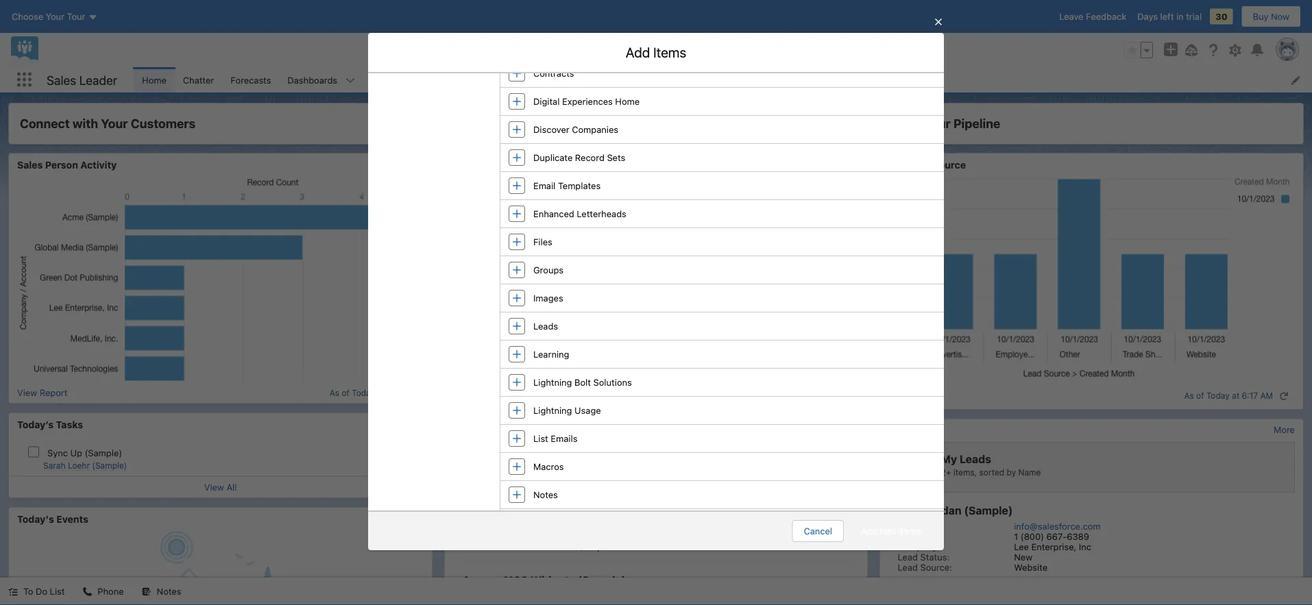Task type: vqa. For each thing, say whether or not it's contained in the screenshot.
Login
no



Task type: describe. For each thing, give the bounding box(es) containing it.
experiences
[[562, 96, 613, 107]]

amy
[[898, 505, 922, 518]]

sorted for opportunities
[[544, 468, 569, 478]]

email:
[[898, 521, 923, 532]]

default
[[457, 407, 487, 417]]

report for customers
[[40, 388, 68, 398]]

of for build your pipeline
[[1197, 391, 1205, 401]]

2 horizontal spatial sales
[[565, 128, 598, 144]]

1100
[[503, 574, 528, 588]]

show more my leads records element
[[1275, 425, 1296, 435]]

acme - 1,200 widgets (sample)
[[463, 505, 631, 518]]

emails
[[551, 434, 578, 444]]

1
[[1015, 532, 1019, 542]]

all
[[227, 483, 237, 493]]

acme for acme - 1100 widgets (sample)
[[463, 574, 493, 588]]

text default image for notes
[[142, 588, 151, 597]]

today for build your pipeline
[[1207, 391, 1230, 401]]

0 horizontal spatial today
[[352, 388, 375, 398]]

website
[[1015, 562, 1048, 573]]

leave feedback
[[1060, 11, 1127, 22]]

add for add items
[[626, 44, 650, 60]]

0 vertical spatial items
[[654, 44, 687, 60]]

build
[[892, 116, 921, 131]]

you've
[[797, 166, 824, 176]]

do
[[36, 587, 47, 597]]

1 vertical spatial pipeline
[[481, 159, 519, 171]]

company:
[[898, 542, 940, 552]]

1 (800) 667-6389
[[1015, 532, 1090, 542]]

learning
[[534, 349, 570, 360]]

lead for lead status:
[[898, 552, 919, 562]]

manage & close deals
[[456, 116, 586, 131]]

1 more from the left
[[839, 425, 860, 435]]

phone:
[[898, 532, 927, 542]]

as for manage & close deals
[[749, 391, 759, 401]]

as of today at 6:​17 am for manage
[[749, 391, 838, 401]]

of for manage & close deals
[[761, 391, 769, 401]]

lead for lead source:
[[898, 562, 919, 573]]

am for manage
[[825, 391, 838, 401]]

view for manage & close deals
[[453, 388, 473, 398]]

lead source:
[[898, 562, 953, 573]]

rename
[[695, 166, 726, 176]]

&
[[505, 116, 514, 131]]

or
[[728, 166, 737, 176]]

lightning usage
[[534, 406, 601, 416]]

phone
[[98, 587, 124, 597]]

0 vertical spatial leader
[[79, 73, 117, 87]]

today's
[[17, 419, 54, 430]]

person
[[45, 159, 78, 171]]

sales person activity
[[17, 159, 117, 171]]

view all link
[[204, 483, 237, 493]]

- for 1100
[[495, 574, 500, 588]]

as of today at 6:​17 am for build
[[1185, 391, 1274, 401]]

2+ for my leads
[[942, 468, 952, 478]]

reports link
[[364, 67, 413, 93]]

0 horizontal spatial as
[[330, 388, 340, 398]]

$110,000.00
[[579, 542, 630, 552]]

leave
[[1060, 11, 1084, 22]]

lee enterprise, inc
[[1015, 542, 1092, 552]]

in
[[1177, 11, 1184, 22]]

0 horizontal spatial as of today at 6:​17 am
[[330, 388, 419, 398]]

(sample) up $110,000.00 at the bottom of page
[[583, 505, 631, 518]]

manage
[[456, 116, 503, 131]]

view report for customers
[[17, 388, 68, 398]]

opportunities list item
[[503, 67, 595, 93]]

connect with your customers
[[20, 116, 196, 131]]

1 horizontal spatial list
[[534, 434, 549, 444]]

667-
[[1047, 532, 1068, 542]]

email templates
[[534, 181, 601, 191]]

list inside button
[[50, 587, 65, 597]]

app.
[[593, 166, 611, 176]]

amy jordan (sample)
[[898, 505, 1013, 518]]

6389
[[1068, 532, 1090, 542]]

your
[[507, 166, 526, 176]]

edit
[[539, 128, 562, 144]]

2 your from the left
[[924, 116, 951, 131]]

home link
[[134, 67, 175, 93]]

files
[[534, 237, 553, 247]]

bar
[[545, 166, 559, 176]]

3 view report link from the left
[[889, 388, 939, 404]]

lightning for lightning bolt solutions
[[534, 378, 572, 388]]

buy now button
[[1242, 5, 1302, 27]]

opportunities inside 'link'
[[512, 75, 569, 85]]

items, for my opportunities
[[518, 468, 542, 478]]

2 more from the left
[[1275, 425, 1296, 435]]

view for connect with your customers
[[17, 388, 37, 398]]

to do list
[[23, 587, 65, 597]]

0 vertical spatial pipeline
[[954, 116, 1001, 131]]

add for add  nav items
[[862, 526, 878, 537]]

phone button
[[74, 578, 132, 606]]

for
[[561, 166, 573, 176]]

3 report from the left
[[911, 388, 939, 398]]

1 horizontal spatial items,
[[649, 166, 674, 176]]

macros
[[534, 462, 564, 472]]

today for manage & close deals
[[771, 391, 795, 401]]

1 vertical spatial navigation
[[400, 407, 444, 417]]

to do list button
[[0, 578, 73, 606]]

nav
[[881, 526, 897, 537]]

1 horizontal spatial navigation
[[674, 128, 738, 144]]

opportunities for my opportunities
[[470, 425, 535, 437]]

(800)
[[1021, 532, 1045, 542]]

activity
[[80, 159, 117, 171]]

1 your from the left
[[101, 116, 128, 131]]

(sample) down sync up (sample) link
[[92, 461, 127, 471]]

name inside my leads 2+ items, sorted by name
[[1019, 468, 1042, 478]]

at for manage & close deals
[[797, 391, 804, 401]]

tasks
[[56, 419, 83, 430]]

events
[[56, 514, 88, 525]]

0 horizontal spatial at
[[378, 388, 385, 398]]

info@salesforce.com
[[1015, 521, 1101, 532]]

remove
[[739, 166, 770, 176]]

my opportunities
[[453, 425, 535, 437]]

my opportunities link
[[453, 425, 535, 437]]

edit sales leader app navigation items
[[539, 128, 774, 144]]

2+ for my opportunities
[[506, 468, 516, 478]]

nav
[[528, 166, 543, 176]]

cancel for add items
[[804, 526, 833, 537]]

with
[[73, 116, 98, 131]]

build your pipeline
[[892, 116, 1001, 131]]

now
[[1272, 11, 1290, 22]]

lightning for lightning usage
[[534, 406, 572, 416]]

lee
[[1015, 542, 1030, 552]]

days left in trial
[[1138, 11, 1203, 22]]

view report link for deals
[[453, 388, 503, 404]]

templates
[[558, 181, 601, 191]]

items
[[772, 166, 795, 176]]

usage
[[575, 406, 601, 416]]

today's events
[[17, 514, 88, 525]]

add  nav items
[[862, 526, 922, 537]]

cancel button for edit sales leader app navigation items
[[833, 437, 885, 459]]

reorder
[[614, 166, 646, 176]]

am for build
[[1261, 391, 1274, 401]]

images
[[534, 293, 564, 304]]



Task type: locate. For each thing, give the bounding box(es) containing it.
1 horizontal spatial home
[[616, 96, 640, 107]]

0 vertical spatial cancel button
[[833, 437, 885, 459]]

discover
[[534, 125, 570, 135]]

opportunities for my opportunities 2+ items, sorted by opportunity name
[[524, 453, 598, 466]]

1 horizontal spatial sorted
[[980, 468, 1005, 478]]

0 vertical spatial sales
[[47, 73, 76, 87]]

this
[[575, 166, 590, 176]]

2 vertical spatial items
[[899, 526, 922, 537]]

6:​17 for manage & close deals
[[807, 391, 823, 401]]

items, for my leads
[[954, 468, 978, 478]]

0 horizontal spatial of
[[342, 388, 350, 398]]

personalize
[[457, 166, 505, 176]]

1 horizontal spatial view report
[[453, 388, 503, 398]]

0 vertical spatial home
[[142, 75, 167, 85]]

text default image left phone
[[83, 588, 92, 597]]

1 horizontal spatial your
[[924, 116, 951, 131]]

2 horizontal spatial 6:​17
[[1243, 391, 1259, 401]]

to
[[446, 407, 455, 417]]

2 lightning from the top
[[534, 406, 572, 416]]

sorted down list emails
[[544, 468, 569, 478]]

chatter
[[183, 75, 214, 85]]

leads down build
[[889, 159, 917, 171]]

sorted up amy jordan (sample)
[[980, 468, 1005, 478]]

0 vertical spatial widgets
[[536, 505, 580, 518]]

0 horizontal spatial text default image
[[8, 588, 18, 597]]

view report up today's at the bottom of page
[[17, 388, 68, 398]]

widgets right 1100
[[531, 574, 575, 588]]

0 horizontal spatial add
[[626, 44, 650, 60]]

leader up sets
[[601, 128, 643, 144]]

1 horizontal spatial leads
[[889, 159, 917, 171]]

new
[[1015, 552, 1033, 562]]

1 vertical spatial add
[[862, 526, 878, 537]]

text default image left "to"
[[8, 588, 18, 597]]

0 vertical spatial cancel
[[845, 442, 873, 453]]

digital
[[534, 96, 560, 107]]

0 vertical spatial leads
[[889, 159, 917, 171]]

2 horizontal spatial view report link
[[889, 388, 939, 404]]

3 text default image from the left
[[142, 588, 151, 597]]

lead down phone:
[[898, 552, 919, 562]]

my leads 2+ items, sorted by name
[[942, 453, 1042, 478]]

1 horizontal spatial cancel
[[845, 442, 873, 453]]

app
[[646, 128, 670, 144]]

0 horizontal spatial your
[[101, 116, 128, 131]]

sorted for leads
[[980, 468, 1005, 478]]

report up the default
[[475, 388, 503, 398]]

0 vertical spatial -
[[495, 505, 500, 518]]

2 text default image from the left
[[1280, 392, 1290, 401]]

0 horizontal spatial leads
[[534, 321, 558, 332]]

1 horizontal spatial as of today at 6:​17 am
[[749, 391, 838, 401]]

widgets for 1100
[[531, 574, 575, 588]]

my right "save" button
[[942, 453, 958, 466]]

2+ inside my opportunities 2+ items, sorted by opportunity name
[[506, 468, 516, 478]]

home
[[142, 75, 167, 85], [616, 96, 640, 107]]

companies
[[572, 125, 619, 135]]

add items
[[626, 44, 687, 60]]

leads for leads
[[534, 321, 558, 332]]

leads by source
[[889, 159, 966, 171]]

opportunities
[[512, 75, 569, 85], [470, 425, 535, 437], [524, 453, 598, 466]]

1 horizontal spatial notes
[[534, 490, 558, 500]]

view report link up save
[[889, 388, 939, 404]]

1 vertical spatial home
[[616, 96, 640, 107]]

today's tasks
[[17, 419, 83, 430]]

pipeline right team
[[481, 159, 519, 171]]

email
[[534, 181, 556, 191]]

1 vertical spatial lightning
[[534, 406, 572, 416]]

2 horizontal spatial items,
[[954, 468, 978, 478]]

groups
[[534, 265, 564, 275]]

view report link up the default
[[453, 388, 503, 404]]

2 view report from the left
[[453, 388, 503, 398]]

6:​17 for build your pipeline
[[1243, 391, 1259, 401]]

2 vertical spatial opportunities
[[524, 453, 598, 466]]

0 horizontal spatial sorted
[[544, 468, 569, 478]]

2 horizontal spatial items
[[899, 526, 922, 537]]

items inside button
[[899, 526, 922, 537]]

navigation left the to
[[400, 407, 444, 417]]

0 horizontal spatial name
[[632, 468, 655, 478]]

source
[[933, 159, 966, 171]]

2 horizontal spatial as of today at 6:​17 am
[[1185, 391, 1274, 401]]

leads for leads by source
[[889, 159, 917, 171]]

sales up 'duplicate record sets'
[[565, 128, 598, 144]]

0 vertical spatial notes
[[534, 490, 558, 500]]

navigation
[[674, 128, 738, 144], [400, 407, 444, 417]]

1 horizontal spatial today
[[771, 391, 795, 401]]

pipeline up source at the top
[[954, 116, 1001, 131]]

days
[[1138, 11, 1159, 22]]

1 2+ from the left
[[506, 468, 516, 478]]

view up the default
[[453, 388, 473, 398]]

acme - 1100 widgets (sample) link
[[463, 573, 850, 606]]

1 - from the top
[[495, 505, 500, 518]]

1 report from the left
[[40, 388, 68, 398]]

view up today's at the bottom of page
[[17, 388, 37, 398]]

contracts
[[534, 68, 575, 79]]

save
[[902, 442, 922, 453]]

3 view report from the left
[[889, 388, 939, 398]]

report for deals
[[475, 388, 503, 398]]

name inside my opportunities 2+ items, sorted by opportunity name
[[632, 468, 655, 478]]

your right build
[[924, 116, 951, 131]]

notes right phone
[[157, 587, 181, 597]]

view report up the default
[[453, 388, 503, 398]]

0 horizontal spatial list
[[50, 587, 65, 597]]

0 horizontal spatial 6:​17
[[387, 388, 404, 398]]

view report
[[17, 388, 68, 398], [453, 388, 503, 398], [889, 388, 939, 398]]

2+
[[506, 468, 516, 478], [942, 468, 952, 478]]

as of today at 6:​17 am
[[330, 388, 419, 398], [749, 391, 838, 401], [1185, 391, 1274, 401]]

sorted inside my opportunities 2+ items, sorted by opportunity name
[[544, 468, 569, 478]]

2 vertical spatial sales
[[17, 159, 43, 171]]

items
[[654, 44, 687, 60], [741, 128, 774, 144], [899, 526, 922, 537]]

2 horizontal spatial of
[[1197, 391, 1205, 401]]

notes
[[534, 490, 558, 500], [157, 587, 181, 597]]

1 vertical spatial acme
[[463, 574, 493, 588]]

cancel for edit sales leader app navigation items
[[845, 442, 873, 453]]

bolt
[[575, 378, 591, 388]]

text default image for manage & close deals
[[844, 392, 854, 401]]

record
[[575, 153, 605, 163]]

to
[[23, 587, 33, 597]]

(sample) down $110,000.00 at the bottom of page
[[578, 574, 627, 588]]

1 vertical spatial cancel
[[804, 526, 833, 537]]

view report up save
[[889, 388, 939, 398]]

leader up 'connect with your customers'
[[79, 73, 117, 87]]

text default image inside "phone" button
[[83, 588, 92, 597]]

text default image
[[8, 588, 18, 597], [83, 588, 92, 597], [142, 588, 151, 597]]

text default image
[[844, 392, 854, 401], [1280, 392, 1290, 401]]

view report for deals
[[453, 388, 503, 398]]

1 horizontal spatial 2+
[[942, 468, 952, 478]]

acme for acme - 1,200 widgets (sample)
[[463, 505, 493, 518]]

list left emails
[[534, 434, 549, 444]]

leads up amy jordan (sample)
[[960, 453, 992, 466]]

of
[[342, 388, 350, 398], [761, 391, 769, 401], [1197, 391, 1205, 401]]

2+ up jordan
[[942, 468, 952, 478]]

0 horizontal spatial sales
[[17, 159, 43, 171]]

reset
[[374, 407, 397, 417]]

by for my leads
[[1007, 468, 1017, 478]]

my for my opportunities
[[506, 453, 522, 466]]

opportunities down the default
[[470, 425, 535, 437]]

customers
[[131, 116, 196, 131]]

group
[[1125, 42, 1154, 58]]

my down the to
[[453, 425, 467, 437]]

duplicate record sets
[[534, 153, 626, 163]]

sales leader
[[47, 73, 117, 87]]

1 horizontal spatial by
[[919, 159, 931, 171]]

add inside button
[[862, 526, 878, 537]]

1 horizontal spatial sales
[[47, 73, 76, 87]]

sales for sales leader
[[47, 73, 76, 87]]

buy now
[[1254, 11, 1290, 22]]

home right the experiences
[[616, 96, 640, 107]]

leads down images
[[534, 321, 558, 332]]

2 horizontal spatial at
[[1233, 391, 1240, 401]]

0 horizontal spatial cancel
[[804, 526, 833, 537]]

list
[[134, 67, 1313, 93]]

sarah
[[43, 461, 66, 471]]

1 vertical spatial -
[[495, 574, 500, 588]]

view
[[17, 388, 37, 398], [453, 388, 473, 398], [889, 388, 909, 398], [204, 483, 224, 493]]

navigation up rename
[[674, 128, 738, 144]]

list emails
[[534, 434, 578, 444]]

- for 1,200
[[495, 505, 500, 518]]

view report link up today's at the bottom of page
[[17, 388, 68, 398]]

lightning down learning
[[534, 378, 572, 388]]

personalize your nav bar for this app. reorder items, and rename or remove items you've added.
[[457, 166, 856, 176]]

1 vertical spatial sales
[[565, 128, 598, 144]]

1 lightning from the top
[[534, 378, 572, 388]]

1,200
[[503, 505, 533, 518]]

my down my opportunities
[[506, 453, 522, 466]]

1 view report link from the left
[[17, 388, 68, 398]]

acme down the amount:
[[463, 574, 493, 588]]

1 vertical spatial leader
[[601, 128, 643, 144]]

1 sorted from the left
[[544, 468, 569, 478]]

- left 1,200
[[495, 505, 500, 518]]

1 horizontal spatial as
[[749, 391, 759, 401]]

0 horizontal spatial am
[[406, 388, 419, 398]]

sales left person
[[17, 159, 43, 171]]

1 acme from the top
[[463, 505, 493, 518]]

my for my leads
[[942, 453, 958, 466]]

1 vertical spatial notes
[[157, 587, 181, 597]]

sales for sales person activity
[[17, 159, 43, 171]]

reports list item
[[364, 67, 430, 93]]

by left source at the top
[[919, 159, 931, 171]]

0 horizontal spatial my
[[453, 425, 467, 437]]

your right with
[[101, 116, 128, 131]]

by inside my opportunities 2+ items, sorted by opportunity name
[[572, 468, 581, 478]]

1 horizontal spatial at
[[797, 391, 804, 401]]

opportunities down emails
[[524, 453, 598, 466]]

text default image inside the to do list button
[[8, 588, 18, 597]]

1 horizontal spatial leader
[[601, 128, 643, 144]]

list right do
[[50, 587, 65, 597]]

1 vertical spatial cancel button
[[793, 521, 844, 543]]

my inside my leads 2+ items, sorted by name
[[942, 453, 958, 466]]

(sample) right jordan
[[965, 505, 1013, 518]]

0 vertical spatial opportunities
[[512, 75, 569, 85]]

2 horizontal spatial my
[[942, 453, 958, 466]]

by right macros
[[572, 468, 581, 478]]

1 vertical spatial items
[[741, 128, 774, 144]]

1 horizontal spatial report
[[475, 388, 503, 398]]

up
[[70, 448, 82, 458]]

added.
[[827, 166, 856, 176]]

2 2+ from the left
[[942, 468, 952, 478]]

view left all
[[204, 483, 224, 493]]

1 horizontal spatial view report link
[[453, 388, 503, 404]]

inc
[[1080, 542, 1092, 552]]

1 vertical spatial opportunities
[[470, 425, 535, 437]]

1 horizontal spatial pipeline
[[954, 116, 1001, 131]]

1 horizontal spatial add
[[862, 526, 878, 537]]

widgets right 1,200
[[536, 505, 580, 518]]

1 vertical spatial list
[[50, 587, 65, 597]]

(sample) up sarah loehr (sample) link
[[85, 448, 122, 458]]

0 vertical spatial list
[[534, 434, 549, 444]]

at
[[378, 388, 385, 398], [797, 391, 804, 401], [1233, 391, 1240, 401]]

view report link for customers
[[17, 388, 68, 398]]

2+ left macros
[[506, 468, 516, 478]]

solutions
[[594, 378, 632, 388]]

team pipeline
[[453, 159, 519, 171]]

2 horizontal spatial am
[[1261, 391, 1274, 401]]

more link
[[1275, 425, 1296, 435]]

2 - from the top
[[495, 574, 500, 588]]

0 vertical spatial lightning
[[534, 378, 572, 388]]

1 text default image from the left
[[8, 588, 18, 597]]

feedback
[[1087, 11, 1127, 22]]

status:
[[921, 552, 950, 562]]

by for my opportunities
[[572, 468, 581, 478]]

by up 1
[[1007, 468, 1017, 478]]

name right opportunity
[[632, 468, 655, 478]]

1 horizontal spatial name
[[1019, 468, 1042, 478]]

as
[[330, 388, 340, 398], [749, 391, 759, 401], [1185, 391, 1195, 401]]

by inside my leads 2+ items, sorted by name
[[1007, 468, 1017, 478]]

items, inside my leads 2+ items, sorted by name
[[954, 468, 978, 478]]

text default image inside notes button
[[142, 588, 151, 597]]

2 report from the left
[[475, 388, 503, 398]]

cancel button for add items
[[793, 521, 844, 543]]

view for build your pipeline
[[889, 388, 909, 398]]

sorted inside my leads 2+ items, sorted by name
[[980, 468, 1005, 478]]

1 horizontal spatial of
[[761, 391, 769, 401]]

0 horizontal spatial pipeline
[[481, 159, 519, 171]]

sales up "connect" on the top left of page
[[47, 73, 76, 87]]

items, up 1,200
[[518, 468, 542, 478]]

digital experiences home
[[534, 96, 640, 107]]

deals
[[553, 116, 586, 131]]

2 horizontal spatial view report
[[889, 388, 939, 398]]

sync
[[47, 448, 68, 458]]

1 vertical spatial leads
[[534, 321, 558, 332]]

info@salesforce.com link
[[1015, 521, 1101, 532]]

opportunities up digital
[[512, 75, 569, 85]]

text default image right phone
[[142, 588, 151, 597]]

reset navigation to default
[[374, 407, 487, 417]]

2 horizontal spatial leads
[[960, 453, 992, 466]]

sarah loehr (sample) link
[[43, 461, 127, 472]]

text default image for phone
[[83, 588, 92, 597]]

lead down the 'company:'
[[898, 562, 919, 573]]

opportunities link
[[503, 67, 577, 93]]

lightning up list emails
[[534, 406, 572, 416]]

1 horizontal spatial items
[[741, 128, 774, 144]]

buy
[[1254, 11, 1269, 22]]

add  nav items button
[[850, 521, 934, 543]]

dashboards
[[288, 75, 338, 85]]

1 horizontal spatial text default image
[[1280, 392, 1290, 401]]

notes inside button
[[157, 587, 181, 597]]

source:
[[921, 562, 953, 573]]

0 horizontal spatial home
[[142, 75, 167, 85]]

1 horizontal spatial my
[[506, 453, 522, 466]]

reports
[[372, 75, 404, 85]]

0 horizontal spatial 2+
[[506, 468, 516, 478]]

as for build your pipeline
[[1185, 391, 1195, 401]]

items, inside my opportunities 2+ items, sorted by opportunity name
[[518, 468, 542, 478]]

notes button
[[133, 578, 190, 606]]

opportunity
[[583, 468, 630, 478]]

and
[[677, 166, 692, 176]]

2 horizontal spatial by
[[1007, 468, 1017, 478]]

2 text default image from the left
[[83, 588, 92, 597]]

list containing home
[[134, 67, 1313, 93]]

list box
[[368, 237, 945, 396]]

at for build your pipeline
[[1233, 391, 1240, 401]]

leads inside my leads 2+ items, sorted by name
[[960, 453, 992, 466]]

2+ inside my leads 2+ items, sorted by name
[[942, 468, 952, 478]]

view up save
[[889, 388, 909, 398]]

1 horizontal spatial 6:​17
[[807, 391, 823, 401]]

opportunities inside my opportunities 2+ items, sorted by opportunity name
[[524, 453, 598, 466]]

report up save
[[911, 388, 939, 398]]

2 name from the left
[[1019, 468, 1042, 478]]

0 horizontal spatial view report
[[17, 388, 68, 398]]

0 vertical spatial navigation
[[674, 128, 738, 144]]

notes up acme - 1,200 widgets (sample)
[[534, 490, 558, 500]]

1 name from the left
[[632, 468, 655, 478]]

2 view report link from the left
[[453, 388, 503, 404]]

2 acme from the top
[[463, 574, 493, 588]]

more
[[839, 425, 860, 435], [1275, 425, 1296, 435]]

widgets for 1,200
[[536, 505, 580, 518]]

2 vertical spatial leads
[[960, 453, 992, 466]]

dashboards list item
[[279, 67, 364, 93]]

2 lead from the top
[[898, 562, 919, 573]]

today's
[[17, 514, 54, 525]]

text default image for build your pipeline
[[1280, 392, 1290, 401]]

items, up amy jordan (sample)
[[954, 468, 978, 478]]

discover companies
[[534, 125, 619, 135]]

0 horizontal spatial leader
[[79, 73, 117, 87]]

1 view report from the left
[[17, 388, 68, 398]]

0 horizontal spatial navigation
[[400, 407, 444, 417]]

items, left and
[[649, 166, 674, 176]]

report up today's tasks
[[40, 388, 68, 398]]

0 vertical spatial add
[[626, 44, 650, 60]]

text default image for to do list
[[8, 588, 18, 597]]

2 sorted from the left
[[980, 468, 1005, 478]]

1 horizontal spatial text default image
[[83, 588, 92, 597]]

name up info@salesforce.com
[[1019, 468, 1042, 478]]

dashboards link
[[279, 67, 346, 93]]

0 horizontal spatial view report link
[[17, 388, 68, 398]]

1 lead from the top
[[898, 552, 919, 562]]

0 horizontal spatial items,
[[518, 468, 542, 478]]

acme up the amount:
[[463, 505, 493, 518]]

home left chatter link on the left top of page
[[142, 75, 167, 85]]

1 text default image from the left
[[844, 392, 854, 401]]

my inside my opportunities 2+ items, sorted by opportunity name
[[506, 453, 522, 466]]

(sample)
[[85, 448, 122, 458], [92, 461, 127, 471], [583, 505, 631, 518], [965, 505, 1013, 518], [578, 574, 627, 588]]

- left 1100
[[495, 574, 500, 588]]

2 horizontal spatial as
[[1185, 391, 1195, 401]]

lead status:
[[898, 552, 950, 562]]

letterheads
[[577, 209, 627, 219]]

add
[[626, 44, 650, 60], [862, 526, 878, 537]]



